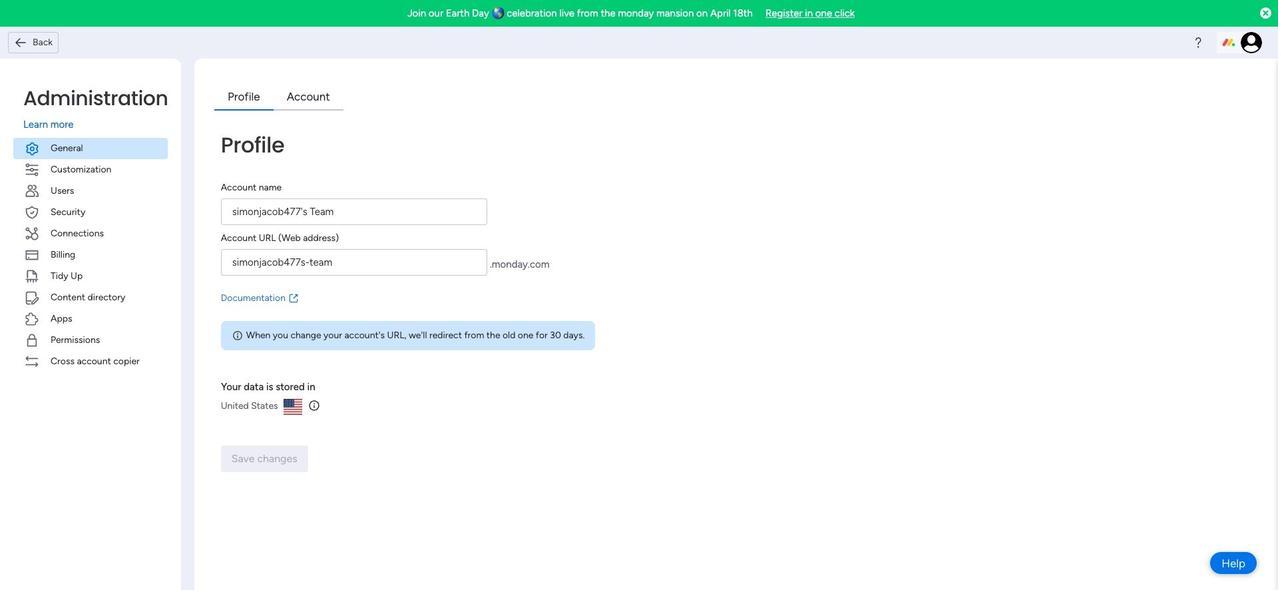 Task type: describe. For each thing, give the bounding box(es) containing it.
help image
[[1192, 36, 1205, 49]]



Task type: vqa. For each thing, say whether or not it's contained in the screenshot.
Word Cloud
no



Task type: locate. For each thing, give the bounding box(es) containing it.
None text field
[[221, 198, 487, 225], [221, 249, 487, 275], [221, 198, 487, 225], [221, 249, 487, 275]]

jacob simon image
[[1241, 32, 1263, 53]]

back to workspace image
[[14, 36, 27, 49]]



